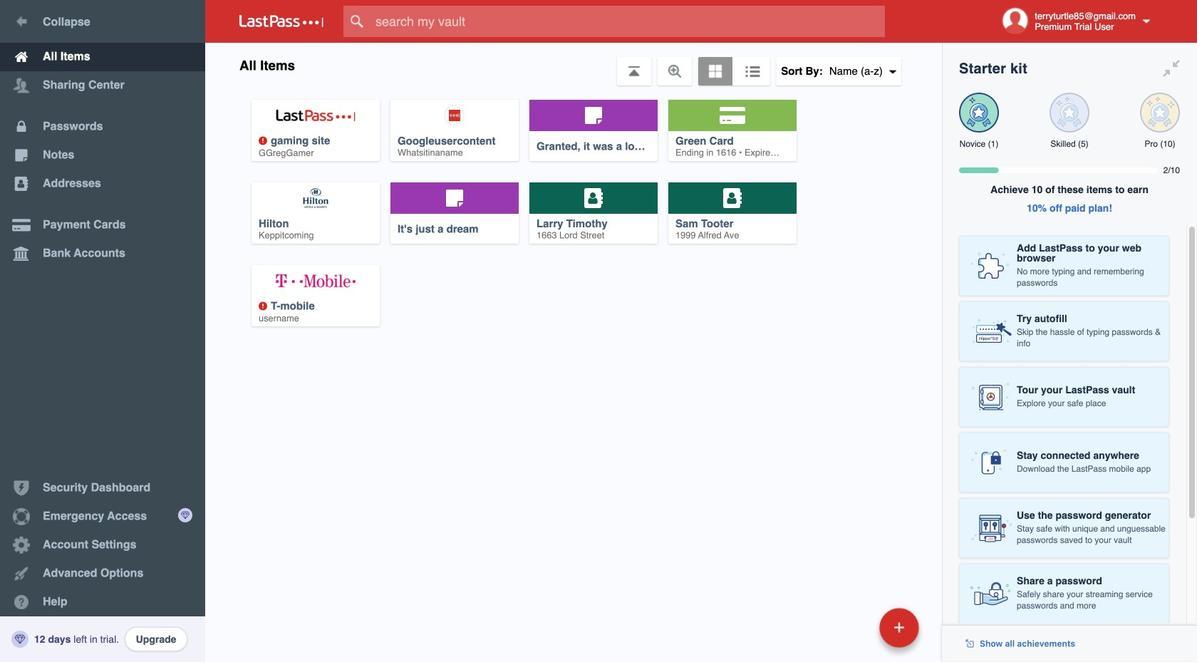 Task type: locate. For each thing, give the bounding box(es) containing it.
vault options navigation
[[205, 43, 942, 86]]

new item navigation
[[782, 604, 928, 662]]

lastpass image
[[239, 15, 324, 28]]

main navigation navigation
[[0, 0, 205, 662]]

Search search field
[[344, 6, 913, 37]]



Task type: describe. For each thing, give the bounding box(es) containing it.
search my vault text field
[[344, 6, 913, 37]]

new item element
[[782, 607, 924, 648]]



